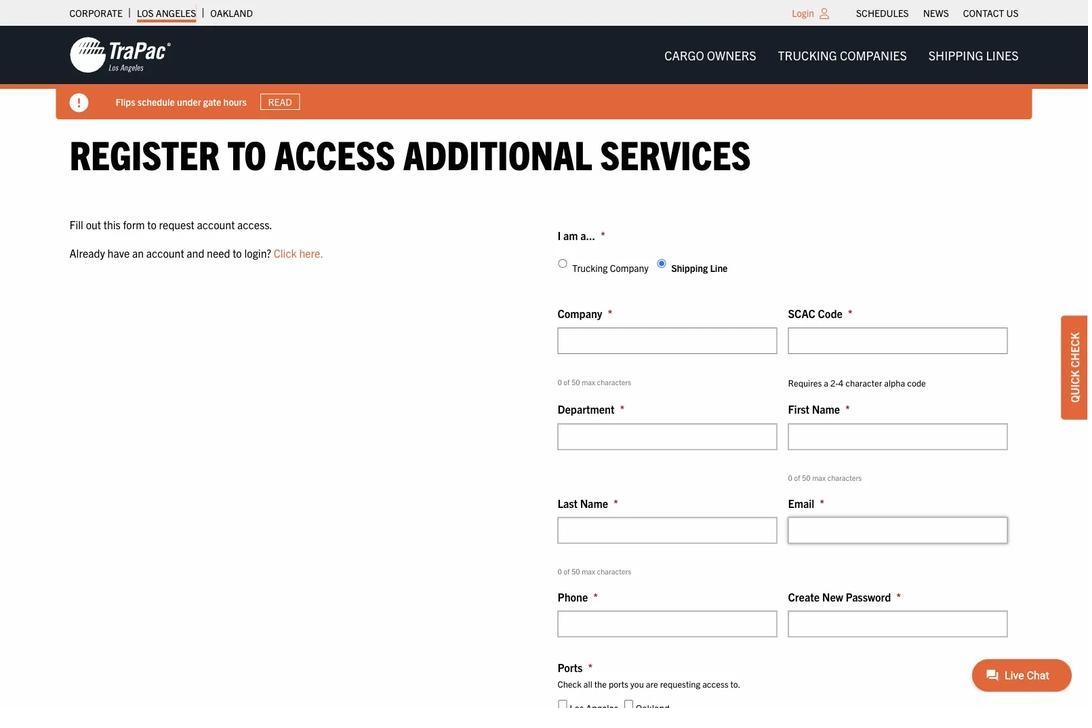 Task type: describe. For each thing, give the bounding box(es) containing it.
read link
[[260, 93, 300, 110]]

requesting
[[660, 678, 701, 689]]

access
[[275, 128, 396, 178]]

light image
[[820, 8, 829, 19]]

name for first name
[[812, 402, 840, 416]]

you
[[631, 678, 644, 689]]

under
[[177, 95, 201, 108]]

access
[[703, 678, 729, 689]]

phone *
[[558, 590, 598, 603]]

2 vertical spatial to
[[233, 246, 242, 260]]

owners
[[707, 47, 757, 62]]

schedule
[[138, 95, 175, 108]]

login?
[[244, 246, 271, 260]]

contact us
[[963, 7, 1019, 19]]

0 vertical spatial account
[[197, 218, 235, 231]]

oakland
[[210, 7, 253, 19]]

register to access additional services
[[70, 128, 751, 178]]

shipping lines
[[929, 47, 1019, 62]]

* down requires a 2-4 character alpha code at the bottom of page
[[846, 402, 850, 416]]

50 for first
[[802, 473, 811, 482]]

i
[[558, 229, 561, 242]]

oakland link
[[210, 3, 253, 22]]

new
[[822, 590, 843, 603]]

already
[[70, 246, 105, 260]]

an
[[132, 246, 144, 260]]

0 horizontal spatial account
[[146, 246, 184, 260]]

* right department
[[620, 402, 625, 416]]

1 vertical spatial to
[[147, 218, 157, 231]]

the
[[595, 678, 607, 689]]

trucking for trucking companies
[[778, 47, 837, 62]]

a
[[824, 377, 829, 388]]

request
[[159, 218, 195, 231]]

phone
[[558, 590, 588, 603]]

0 vertical spatial company
[[610, 262, 649, 274]]

shipping for shipping lines
[[929, 47, 984, 62]]

contact
[[963, 7, 1005, 19]]

create new password *
[[788, 590, 901, 603]]

Shipping Line radio
[[657, 259, 666, 268]]

max for last
[[582, 567, 595, 576]]

first name *
[[788, 402, 850, 416]]

1 vertical spatial company
[[558, 306, 603, 320]]

all
[[584, 678, 593, 689]]

have
[[108, 246, 130, 260]]

lines
[[986, 47, 1019, 62]]

los angeles link
[[137, 3, 196, 22]]

* down trucking company at right top
[[608, 306, 613, 320]]

* right phone
[[594, 590, 598, 603]]

need
[[207, 246, 230, 260]]

gate
[[203, 95, 221, 108]]

out
[[86, 218, 101, 231]]

menu bar inside banner
[[654, 41, 1030, 69]]

of for last
[[564, 567, 570, 576]]

max for company
[[582, 377, 595, 386]]

trucking companies
[[778, 47, 907, 62]]

shipping lines link
[[918, 41, 1030, 69]]

los
[[137, 7, 154, 19]]

angeles
[[156, 7, 196, 19]]

last name *
[[558, 496, 618, 510]]

Trucking Company radio
[[558, 259, 567, 268]]

scac code *
[[788, 306, 853, 320]]

fill out this form to request account access.
[[70, 218, 273, 231]]

access.
[[237, 218, 273, 231]]

requires
[[788, 377, 822, 388]]

create
[[788, 590, 820, 603]]

check inside ports * check all the ports you are requesting access to.
[[558, 678, 582, 689]]

form
[[123, 218, 145, 231]]

characters for first name *
[[828, 473, 862, 482]]

email
[[788, 496, 815, 510]]

requires a 2-4 character alpha code
[[788, 377, 926, 388]]

code
[[908, 377, 926, 388]]

company *
[[558, 306, 613, 320]]

services
[[600, 128, 751, 178]]

register to access additional services main content
[[56, 128, 1033, 708]]

* inside ports * check all the ports you are requesting access to.
[[588, 661, 593, 674]]

corporate link
[[70, 3, 123, 22]]

* right a...
[[601, 229, 605, 242]]

last
[[558, 496, 578, 510]]

read
[[268, 96, 292, 108]]

los angeles
[[137, 7, 196, 19]]

contact us link
[[963, 3, 1019, 22]]

fill
[[70, 218, 83, 231]]

register
[[70, 128, 220, 178]]

login
[[792, 7, 815, 19]]

name for last name
[[580, 496, 608, 510]]

and
[[187, 246, 204, 260]]



Task type: locate. For each thing, give the bounding box(es) containing it.
to right 'need'
[[233, 246, 242, 260]]

None text field
[[558, 327, 778, 354], [558, 423, 778, 450], [788, 423, 1008, 450], [558, 517, 778, 544], [558, 327, 778, 354], [558, 423, 778, 450], [788, 423, 1008, 450], [558, 517, 778, 544]]

companies
[[840, 47, 907, 62]]

login link
[[792, 7, 815, 19]]

to
[[228, 128, 267, 178], [147, 218, 157, 231], [233, 246, 242, 260]]

account right an on the left
[[146, 246, 184, 260]]

click here. link
[[274, 246, 323, 260]]

* right 'code' on the top of page
[[848, 306, 853, 320]]

2 vertical spatial 0 of 50 max characters
[[558, 567, 632, 576]]

of up "email"
[[794, 473, 801, 482]]

max up phone *
[[582, 567, 595, 576]]

0 of 50 max characters for company
[[558, 377, 632, 386]]

1 horizontal spatial account
[[197, 218, 235, 231]]

schedules
[[857, 7, 909, 19]]

1 vertical spatial of
[[794, 473, 801, 482]]

email *
[[788, 496, 825, 510]]

quick check link
[[1061, 315, 1088, 420]]

* up all
[[588, 661, 593, 674]]

0 of 50 max characters up department *
[[558, 377, 632, 386]]

50
[[572, 377, 580, 386], [802, 473, 811, 482], [572, 567, 580, 576]]

0 for last name
[[558, 567, 562, 576]]

0 vertical spatial 50
[[572, 377, 580, 386]]

ports * check all the ports you are requesting access to.
[[558, 661, 741, 689]]

department *
[[558, 402, 625, 416]]

menu bar
[[849, 3, 1026, 22], [654, 41, 1030, 69]]

0
[[558, 377, 562, 386], [788, 473, 793, 482], [558, 567, 562, 576]]

banner containing cargo owners
[[0, 26, 1088, 119]]

banner
[[0, 26, 1088, 119]]

of for company
[[564, 377, 570, 386]]

check down ports
[[558, 678, 582, 689]]

0 of 50 max characters
[[558, 377, 632, 386], [788, 473, 862, 482], [558, 567, 632, 576]]

trucking companies link
[[767, 41, 918, 69]]

line
[[710, 262, 728, 274]]

2 vertical spatial 50
[[572, 567, 580, 576]]

are
[[646, 678, 658, 689]]

this
[[104, 218, 121, 231]]

to down hours
[[228, 128, 267, 178]]

0 of 50 max characters up email *
[[788, 473, 862, 482]]

0 vertical spatial trucking
[[778, 47, 837, 62]]

4
[[839, 377, 844, 388]]

account
[[197, 218, 235, 231], [146, 246, 184, 260]]

0 horizontal spatial check
[[558, 678, 582, 689]]

trucking for trucking company
[[572, 262, 608, 274]]

1 horizontal spatial check
[[1068, 332, 1082, 368]]

here.
[[299, 246, 323, 260]]

trucking company
[[572, 262, 649, 274]]

news link
[[923, 3, 949, 22]]

0 of 50 max characters for last name
[[558, 567, 632, 576]]

code
[[818, 306, 843, 320]]

1 horizontal spatial company
[[610, 262, 649, 274]]

2-
[[831, 377, 839, 388]]

schedules link
[[857, 3, 909, 22]]

0 of 50 max characters up phone *
[[558, 567, 632, 576]]

1 horizontal spatial shipping
[[929, 47, 984, 62]]

2 vertical spatial 0
[[558, 567, 562, 576]]

0 horizontal spatial name
[[580, 496, 608, 510]]

0 up "email"
[[788, 473, 793, 482]]

trucking down "login"
[[778, 47, 837, 62]]

* right "email"
[[820, 496, 825, 510]]

max for first
[[813, 473, 826, 482]]

0 up department
[[558, 377, 562, 386]]

i am a... *
[[558, 229, 605, 242]]

1 horizontal spatial trucking
[[778, 47, 837, 62]]

50 for last
[[572, 567, 580, 576]]

check
[[1068, 332, 1082, 368], [558, 678, 582, 689]]

1 vertical spatial 50
[[802, 473, 811, 482]]

shipping line
[[671, 262, 728, 274]]

cargo
[[665, 47, 704, 62]]

0 vertical spatial characters
[[597, 377, 632, 386]]

alpha
[[884, 377, 906, 388]]

shipping
[[929, 47, 984, 62], [671, 262, 708, 274]]

1 vertical spatial 0
[[788, 473, 793, 482]]

los angeles image
[[70, 36, 171, 74]]

name right last
[[580, 496, 608, 510]]

None text field
[[788, 327, 1008, 354], [788, 517, 1008, 544], [558, 611, 778, 637], [788, 327, 1008, 354], [788, 517, 1008, 544], [558, 611, 778, 637]]

Los Angeles checkbox
[[558, 700, 567, 708]]

50 up email *
[[802, 473, 811, 482]]

none password field inside register to access additional services main content
[[788, 611, 1008, 637]]

0 of 50 max characters for first name
[[788, 473, 862, 482]]

50 up department
[[572, 377, 580, 386]]

additional
[[403, 128, 592, 178]]

max up department
[[582, 377, 595, 386]]

am
[[564, 229, 578, 242]]

menu bar containing schedules
[[849, 3, 1026, 22]]

1 vertical spatial trucking
[[572, 262, 608, 274]]

trucking inside register to access additional services main content
[[572, 262, 608, 274]]

1 vertical spatial check
[[558, 678, 582, 689]]

name down the a on the bottom
[[812, 402, 840, 416]]

to.
[[731, 678, 741, 689]]

password
[[846, 590, 891, 603]]

quick
[[1068, 370, 1082, 403]]

trucking inside banner
[[778, 47, 837, 62]]

50 for company
[[572, 377, 580, 386]]

trucking
[[778, 47, 837, 62], [572, 262, 608, 274]]

* right last
[[614, 496, 618, 510]]

None password field
[[788, 611, 1008, 637]]

1 vertical spatial max
[[813, 473, 826, 482]]

0 vertical spatial 0 of 50 max characters
[[558, 377, 632, 386]]

news
[[923, 7, 949, 19]]

1 vertical spatial account
[[146, 246, 184, 260]]

cargo owners link
[[654, 41, 767, 69]]

department
[[558, 402, 615, 416]]

flips schedule under gate hours
[[116, 95, 247, 108]]

of up department
[[564, 377, 570, 386]]

of for first
[[794, 473, 801, 482]]

flips
[[116, 95, 135, 108]]

already have an account and need to login? click here.
[[70, 246, 323, 260]]

0 horizontal spatial company
[[558, 306, 603, 320]]

1 vertical spatial 0 of 50 max characters
[[788, 473, 862, 482]]

2 vertical spatial characters
[[597, 567, 632, 576]]

cargo owners
[[665, 47, 757, 62]]

0 vertical spatial check
[[1068, 332, 1082, 368]]

0 horizontal spatial trucking
[[572, 262, 608, 274]]

hours
[[224, 95, 247, 108]]

0 up phone
[[558, 567, 562, 576]]

Oakland checkbox
[[625, 700, 633, 708]]

characters for company *
[[597, 377, 632, 386]]

name
[[812, 402, 840, 416], [580, 496, 608, 510]]

0 for first name
[[788, 473, 793, 482]]

0 vertical spatial to
[[228, 128, 267, 178]]

max
[[582, 377, 595, 386], [813, 473, 826, 482], [582, 567, 595, 576]]

shipping down news
[[929, 47, 984, 62]]

ports
[[558, 661, 583, 674]]

shipping for shipping line
[[671, 262, 708, 274]]

0 vertical spatial of
[[564, 377, 570, 386]]

trucking right trucking company option
[[572, 262, 608, 274]]

1 horizontal spatial name
[[812, 402, 840, 416]]

menu bar containing cargo owners
[[654, 41, 1030, 69]]

0 for company
[[558, 377, 562, 386]]

of up phone
[[564, 567, 570, 576]]

us
[[1007, 7, 1019, 19]]

characters for last name *
[[597, 567, 632, 576]]

quick check
[[1068, 332, 1082, 403]]

1 vertical spatial menu bar
[[654, 41, 1030, 69]]

0 vertical spatial name
[[812, 402, 840, 416]]

account up 'need'
[[197, 218, 235, 231]]

company left shipping line option
[[610, 262, 649, 274]]

2 vertical spatial max
[[582, 567, 595, 576]]

company down trucking company option
[[558, 306, 603, 320]]

0 vertical spatial max
[[582, 377, 595, 386]]

* right password
[[897, 590, 901, 603]]

0 vertical spatial menu bar
[[849, 3, 1026, 22]]

shipping inside register to access additional services main content
[[671, 262, 708, 274]]

to right the form
[[147, 218, 157, 231]]

0 vertical spatial 0
[[558, 377, 562, 386]]

0 horizontal spatial shipping
[[671, 262, 708, 274]]

character
[[846, 377, 882, 388]]

of
[[564, 377, 570, 386], [794, 473, 801, 482], [564, 567, 570, 576]]

50 up phone *
[[572, 567, 580, 576]]

a...
[[581, 229, 595, 242]]

1 vertical spatial shipping
[[671, 262, 708, 274]]

solid image
[[70, 93, 89, 112]]

2 vertical spatial of
[[564, 567, 570, 576]]

shipping right shipping line option
[[671, 262, 708, 274]]

first
[[788, 402, 810, 416]]

characters
[[597, 377, 632, 386], [828, 473, 862, 482], [597, 567, 632, 576]]

ports
[[609, 678, 629, 689]]

scac
[[788, 306, 816, 320]]

0 vertical spatial shipping
[[929, 47, 984, 62]]

corporate
[[70, 7, 123, 19]]

1 vertical spatial characters
[[828, 473, 862, 482]]

check up the quick
[[1068, 332, 1082, 368]]

1 vertical spatial name
[[580, 496, 608, 510]]

click
[[274, 246, 297, 260]]

max up email *
[[813, 473, 826, 482]]



Task type: vqa. For each thing, say whether or not it's contained in the screenshot.
leftmost with
no



